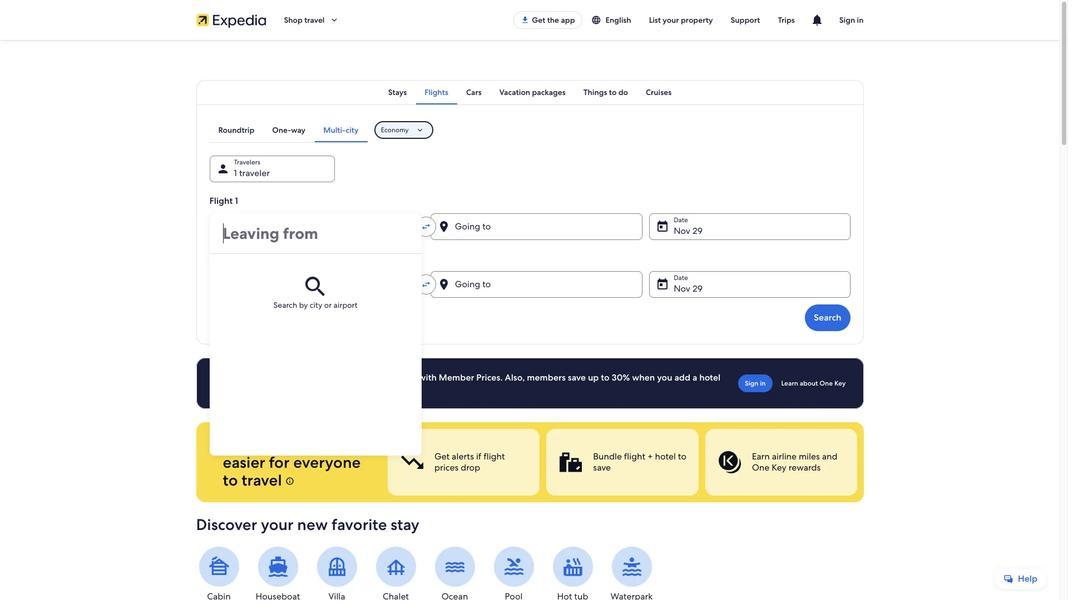 Task type: describe. For each thing, give the bounding box(es) containing it.
1 vertical spatial 1
[[235, 195, 238, 207]]

flight inside get alerts if flight prices drop
[[483, 451, 505, 463]]

also,
[[505, 372, 525, 384]]

to inside "link"
[[609, 87, 617, 97]]

shop travel button
[[275, 7, 348, 33]]

economy button
[[374, 121, 433, 139]]

multi-city link
[[314, 118, 368, 142]]

bundle
[[593, 451, 622, 463]]

or inside save 10% or more on over 100,000 hotels with member prices. also, members save up to 30% when you add a hotel to a flight
[[287, 372, 296, 384]]

2
[[235, 253, 240, 265]]

multi-city
[[323, 125, 359, 135]]

to inside expedia makes it easier for everyone to travel
[[223, 471, 238, 491]]

list
[[649, 15, 661, 25]]

rewards
[[788, 462, 820, 474]]

cars
[[466, 87, 482, 97]]

way
[[291, 125, 306, 135]]

do
[[618, 87, 628, 97]]

to right the "up"
[[601, 372, 610, 384]]

the
[[547, 15, 559, 25]]

vacation packages link
[[491, 80, 575, 105]]

1 out of 3 element
[[387, 429, 540, 496]]

your for discover
[[261, 515, 294, 535]]

hotel inside save 10% or more on over 100,000 hotels with member prices. also, members save up to 30% when you add a hotel to a flight
[[699, 372, 721, 384]]

member
[[439, 372, 474, 384]]

things
[[583, 87, 607, 97]]

0 vertical spatial key
[[834, 379, 846, 388]]

sign inside dropdown button
[[839, 15, 855, 25]]

packages
[[532, 87, 566, 97]]

tab list containing roundtrip
[[209, 118, 368, 142]]

discover your new favorite stay
[[196, 515, 419, 535]]

things to do
[[583, 87, 628, 97]]

learn about one key
[[781, 379, 846, 388]]

drop
[[460, 462, 480, 474]]

airline
[[772, 451, 796, 463]]

3 out of 3 element
[[705, 429, 857, 496]]

list your property link
[[640, 10, 722, 30]]

1 vertical spatial in
[[760, 379, 766, 388]]

travel inside dropdown button
[[304, 15, 325, 25]]

makes
[[284, 435, 329, 455]]

hotels
[[392, 372, 417, 384]]

1 traveler
[[234, 167, 270, 179]]

prices
[[434, 462, 458, 474]]

shop
[[284, 15, 303, 25]]

everyone
[[293, 453, 361, 473]]

english button
[[582, 10, 640, 30]]

cars link
[[457, 80, 491, 105]]

flight 1
[[209, 195, 238, 207]]

expedia makes it easier for everyone to travel
[[223, 435, 361, 491]]

earn
[[752, 451, 770, 463]]

learn
[[781, 379, 798, 388]]

if
[[476, 451, 481, 463]]

multi-
[[323, 125, 346, 135]]

flights
[[425, 87, 448, 97]]

2 out of 3 element
[[546, 429, 698, 496]]

sign inside main content
[[745, 379, 758, 388]]

one inside earn airline miles and one key rewards
[[752, 462, 769, 474]]

up
[[588, 372, 599, 384]]

traveler
[[239, 167, 270, 179]]

by
[[299, 300, 308, 310]]

main content containing expedia makes it easier for everyone to travel
[[0, 40, 1060, 601]]

save
[[247, 372, 266, 384]]

trips link
[[769, 10, 804, 30]]

favorite
[[332, 515, 387, 535]]

flights link
[[416, 80, 457, 105]]

vacation
[[499, 87, 530, 97]]

xsmall image
[[286, 477, 295, 486]]

add
[[674, 372, 690, 384]]

sign in button
[[830, 7, 873, 33]]

miles
[[799, 451, 820, 463]]

learn about one key link
[[777, 375, 850, 393]]

get alerts if flight prices drop
[[434, 451, 505, 474]]

travel inside expedia makes it easier for everyone to travel
[[242, 471, 282, 491]]

flight inside save 10% or more on over 100,000 hotels with member prices. also, members save up to 30% when you add a hotel to a flight
[[265, 383, 287, 395]]

list your property
[[649, 15, 713, 25]]

cruises
[[646, 87, 672, 97]]

swap origin and destination values image for 1
[[421, 222, 431, 232]]

prices.
[[476, 372, 503, 384]]

stay
[[391, 515, 419, 535]]

trailing image
[[329, 15, 339, 25]]

0 vertical spatial one
[[820, 379, 833, 388]]

tab list containing stays
[[196, 80, 864, 105]]

trips
[[778, 15, 795, 25]]

get for get alerts if flight prices drop
[[434, 451, 449, 463]]

when
[[632, 372, 655, 384]]

sign in link
[[738, 375, 772, 393]]

download the app button image
[[521, 16, 530, 24]]

flight 2
[[209, 253, 240, 265]]

nov 29 button for 2
[[649, 271, 850, 298]]



Task type: locate. For each thing, give the bounding box(es) containing it.
1 horizontal spatial or
[[324, 300, 332, 310]]

swap origin and destination values image for 2
[[421, 280, 431, 290]]

and
[[822, 451, 837, 463]]

0 vertical spatial 1
[[234, 167, 237, 179]]

save left +
[[593, 462, 611, 474]]

roundtrip
[[218, 125, 254, 135]]

1 horizontal spatial sign
[[839, 15, 855, 25]]

hotel
[[699, 372, 721, 384], [655, 451, 676, 463]]

flight for flight 1
[[209, 195, 233, 207]]

get left alerts
[[434, 451, 449, 463]]

one-way link
[[263, 118, 314, 142]]

search for search by city or airport
[[273, 300, 297, 310]]

1 vertical spatial hotel
[[655, 451, 676, 463]]

1 vertical spatial 29
[[693, 283, 703, 295]]

nov 29
[[674, 225, 703, 237], [674, 283, 703, 295]]

30%
[[612, 372, 630, 384]]

in left "learn"
[[760, 379, 766, 388]]

airport
[[334, 300, 358, 310]]

key
[[834, 379, 846, 388], [771, 462, 786, 474]]

0 horizontal spatial or
[[287, 372, 296, 384]]

1 vertical spatial nov
[[674, 283, 690, 295]]

support
[[731, 15, 760, 25]]

2 nov 29 button from the top
[[649, 271, 850, 298]]

on
[[322, 372, 332, 384]]

key right earn
[[771, 462, 786, 474]]

1 vertical spatial travel
[[242, 471, 282, 491]]

0 vertical spatial nov
[[674, 225, 690, 237]]

cruises link
[[637, 80, 681, 105]]

1 vertical spatial nov 29
[[674, 283, 703, 295]]

0 horizontal spatial get
[[434, 451, 449, 463]]

0 vertical spatial swap origin and destination values image
[[421, 222, 431, 232]]

a
[[693, 372, 697, 384], [258, 383, 263, 395]]

hotel right +
[[655, 451, 676, 463]]

0 horizontal spatial one
[[752, 462, 769, 474]]

to left 10%
[[247, 383, 256, 395]]

1 horizontal spatial travel
[[304, 15, 325, 25]]

bundle flight + hotel to save
[[593, 451, 686, 474]]

0 horizontal spatial a
[[258, 383, 263, 395]]

expedia logo image
[[196, 12, 266, 28]]

0 horizontal spatial your
[[261, 515, 294, 535]]

app
[[561, 15, 575, 25]]

shop travel
[[284, 15, 325, 25]]

flight left 'more'
[[265, 383, 287, 395]]

or left airport
[[324, 300, 332, 310]]

sign in left "learn"
[[745, 379, 766, 388]]

vacation packages
[[499, 87, 566, 97]]

save inside bundle flight + hotel to save
[[593, 462, 611, 474]]

1 29 from the top
[[693, 225, 703, 237]]

key right about
[[834, 379, 846, 388]]

stays link
[[379, 80, 416, 105]]

1 nov 29 button from the top
[[649, 214, 850, 240]]

29 for 1
[[693, 225, 703, 237]]

travel left xsmall image
[[242, 471, 282, 491]]

one-way
[[272, 125, 306, 135]]

Leaving from text field
[[209, 214, 422, 254]]

0 vertical spatial city
[[346, 125, 359, 135]]

property
[[681, 15, 713, 25]]

2 flight from the top
[[209, 253, 233, 265]]

1 horizontal spatial your
[[663, 15, 679, 25]]

1 horizontal spatial sign in
[[839, 15, 864, 25]]

flight inside bundle flight + hotel to save
[[624, 451, 645, 463]]

one-
[[272, 125, 291, 135]]

expedia
[[223, 435, 280, 455]]

city inside multi-city link
[[346, 125, 359, 135]]

0 vertical spatial 29
[[693, 225, 703, 237]]

1 vertical spatial get
[[434, 451, 449, 463]]

0 horizontal spatial travel
[[242, 471, 282, 491]]

nov 29 for flight 1
[[674, 225, 703, 237]]

more
[[298, 372, 320, 384]]

about
[[800, 379, 818, 388]]

1 horizontal spatial get
[[532, 15, 545, 25]]

10%
[[269, 372, 285, 384]]

1 flight from the top
[[209, 195, 233, 207]]

0 horizontal spatial key
[[771, 462, 786, 474]]

save left the "up"
[[568, 372, 586, 384]]

english
[[606, 15, 631, 25]]

hotel inside bundle flight + hotel to save
[[655, 451, 676, 463]]

0 vertical spatial nov 29
[[674, 225, 703, 237]]

0 vertical spatial save
[[568, 372, 586, 384]]

1 horizontal spatial hotel
[[699, 372, 721, 384]]

your right list
[[663, 15, 679, 25]]

0 vertical spatial nov 29 button
[[649, 214, 850, 240]]

your for list
[[663, 15, 679, 25]]

1 vertical spatial flight
[[209, 253, 233, 265]]

1 vertical spatial your
[[261, 515, 294, 535]]

29 for 2
[[693, 283, 703, 295]]

0 horizontal spatial flight
[[265, 383, 287, 395]]

alerts
[[452, 451, 474, 463]]

with
[[419, 372, 437, 384]]

main content
[[0, 40, 1060, 601]]

29
[[693, 225, 703, 237], [693, 283, 703, 295]]

1 horizontal spatial save
[[593, 462, 611, 474]]

swap origin and destination values image
[[421, 222, 431, 232], [421, 280, 431, 290]]

flight for flight 2
[[209, 253, 233, 265]]

communication center icon image
[[810, 13, 824, 27]]

sign right communication center icon
[[839, 15, 855, 25]]

you
[[657, 372, 672, 384]]

flight
[[209, 195, 233, 207], [209, 253, 233, 265]]

search
[[273, 300, 297, 310], [814, 312, 841, 324]]

1 left traveler at the left of page
[[234, 167, 237, 179]]

it
[[333, 435, 343, 455]]

a left 10%
[[258, 383, 263, 395]]

or right 10%
[[287, 372, 296, 384]]

hotel right add
[[699, 372, 721, 384]]

nov for flight 1
[[674, 225, 690, 237]]

new
[[297, 515, 328, 535]]

0 vertical spatial hotel
[[699, 372, 721, 384]]

your left new
[[261, 515, 294, 535]]

discover
[[196, 515, 257, 535]]

0 vertical spatial search
[[273, 300, 297, 310]]

1 vertical spatial sign
[[745, 379, 758, 388]]

0 vertical spatial sign in
[[839, 15, 864, 25]]

1 vertical spatial city
[[310, 300, 322, 310]]

roundtrip link
[[209, 118, 263, 142]]

nov 29 button
[[649, 214, 850, 240], [649, 271, 850, 298]]

0 vertical spatial in
[[857, 15, 864, 25]]

1 horizontal spatial in
[[857, 15, 864, 25]]

1 vertical spatial sign in
[[745, 379, 766, 388]]

a right add
[[693, 372, 697, 384]]

1 horizontal spatial flight
[[483, 451, 505, 463]]

search inside 'button'
[[814, 312, 841, 324]]

support link
[[722, 10, 769, 30]]

city right by
[[310, 300, 322, 310]]

stays
[[388, 87, 407, 97]]

earn airline miles and one key rewards
[[752, 451, 837, 474]]

things to do link
[[575, 80, 637, 105]]

travel
[[304, 15, 325, 25], [242, 471, 282, 491]]

to inside bundle flight + hotel to save
[[678, 451, 686, 463]]

sign in right communication center icon
[[839, 15, 864, 25]]

to left do
[[609, 87, 617, 97]]

1 vertical spatial key
[[771, 462, 786, 474]]

1 horizontal spatial one
[[820, 379, 833, 388]]

+
[[647, 451, 653, 463]]

1 horizontal spatial city
[[346, 125, 359, 135]]

to right +
[[678, 451, 686, 463]]

1 horizontal spatial a
[[693, 372, 697, 384]]

2 nov from the top
[[674, 283, 690, 295]]

1 vertical spatial search
[[814, 312, 841, 324]]

1 swap origin and destination values image from the top
[[421, 222, 431, 232]]

sign
[[839, 15, 855, 25], [745, 379, 758, 388]]

members
[[527, 372, 566, 384]]

medium image
[[209, 313, 219, 323]]

sign left "learn"
[[745, 379, 758, 388]]

1 vertical spatial save
[[593, 462, 611, 474]]

1 horizontal spatial key
[[834, 379, 846, 388]]

0 vertical spatial flight
[[209, 195, 233, 207]]

search for search
[[814, 312, 841, 324]]

get the app link
[[514, 11, 582, 29]]

0 vertical spatial or
[[324, 300, 332, 310]]

0 vertical spatial your
[[663, 15, 679, 25]]

1 vertical spatial nov 29 button
[[649, 271, 850, 298]]

1 nov from the top
[[674, 225, 690, 237]]

one right about
[[820, 379, 833, 388]]

search button
[[805, 305, 850, 332]]

0 horizontal spatial hotel
[[655, 451, 676, 463]]

nov 29 for flight 2
[[674, 283, 703, 295]]

sign in inside dropdown button
[[839, 15, 864, 25]]

0 horizontal spatial in
[[760, 379, 766, 388]]

flight right if
[[483, 451, 505, 463]]

city left economy
[[346, 125, 359, 135]]

easier
[[223, 453, 265, 473]]

get the app
[[532, 15, 575, 25]]

get right the "download the app button" image
[[532, 15, 545, 25]]

1 vertical spatial tab list
[[209, 118, 368, 142]]

1 down 1 traveler
[[235, 195, 238, 207]]

0 vertical spatial tab list
[[196, 80, 864, 105]]

travel left trailing icon
[[304, 15, 325, 25]]

0 vertical spatial travel
[[304, 15, 325, 25]]

2 nov 29 from the top
[[674, 283, 703, 295]]

nov 29 button for 1
[[649, 214, 850, 240]]

in right communication center icon
[[857, 15, 864, 25]]

save inside save 10% or more on over 100,000 hotels with member prices. also, members save up to 30% when you add a hotel to a flight
[[568, 372, 586, 384]]

1 traveler button
[[209, 156, 335, 182]]

in inside dropdown button
[[857, 15, 864, 25]]

1 horizontal spatial search
[[814, 312, 841, 324]]

0 horizontal spatial search
[[273, 300, 297, 310]]

2 horizontal spatial flight
[[624, 451, 645, 463]]

in
[[857, 15, 864, 25], [760, 379, 766, 388]]

0 horizontal spatial sign
[[745, 379, 758, 388]]

1 vertical spatial swap origin and destination values image
[[421, 280, 431, 290]]

0 horizontal spatial city
[[310, 300, 322, 310]]

1
[[234, 167, 237, 179], [235, 195, 238, 207]]

nov for flight 2
[[674, 283, 690, 295]]

key inside earn airline miles and one key rewards
[[771, 462, 786, 474]]

over
[[334, 372, 353, 384]]

small image
[[591, 15, 601, 25]]

1 nov 29 from the top
[[674, 225, 703, 237]]

1 inside 1 traveler dropdown button
[[234, 167, 237, 179]]

for
[[269, 453, 290, 473]]

2 swap origin and destination values image from the top
[[421, 280, 431, 290]]

flight left +
[[624, 451, 645, 463]]

0 horizontal spatial save
[[568, 372, 586, 384]]

2 29 from the top
[[693, 283, 703, 295]]

to down expedia
[[223, 471, 238, 491]]

tab list
[[196, 80, 864, 105], [209, 118, 368, 142]]

get
[[532, 15, 545, 25], [434, 451, 449, 463]]

get inside get alerts if flight prices drop
[[434, 451, 449, 463]]

get for get the app
[[532, 15, 545, 25]]

0 vertical spatial sign
[[839, 15, 855, 25]]

0 horizontal spatial sign in
[[745, 379, 766, 388]]

search by city or airport
[[273, 300, 358, 310]]

or
[[324, 300, 332, 310], [287, 372, 296, 384]]

one left airline
[[752, 462, 769, 474]]

1 vertical spatial or
[[287, 372, 296, 384]]

to
[[609, 87, 617, 97], [601, 372, 610, 384], [247, 383, 256, 395], [678, 451, 686, 463], [223, 471, 238, 491]]

0 vertical spatial get
[[532, 15, 545, 25]]

100,000
[[355, 372, 389, 384]]

your
[[663, 15, 679, 25], [261, 515, 294, 535]]

save 10% or more on over 100,000 hotels with member prices. also, members save up to 30% when you add a hotel to a flight
[[247, 372, 721, 395]]

1 vertical spatial one
[[752, 462, 769, 474]]



Task type: vqa. For each thing, say whether or not it's contained in the screenshot.
More travel image
no



